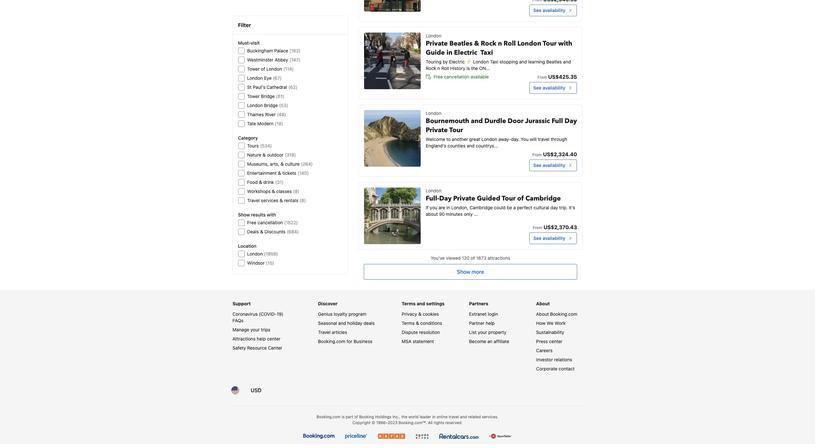 Task type: locate. For each thing, give the bounding box(es) containing it.
center up the center
[[267, 336, 281, 342]]

(1522)
[[284, 220, 298, 225]]

classes
[[276, 189, 292, 194]]

electric up history at the top
[[449, 59, 465, 65]]

bournemouth and durdle door jurassic full day private tour image
[[364, 110, 421, 167]]

0 horizontal spatial center
[[267, 336, 281, 342]]

category
[[238, 135, 258, 141]]

taxi left stopping
[[490, 59, 499, 65]]

bridge up the river
[[264, 103, 278, 108]]

only
[[464, 211, 473, 217]]

n up stopping
[[498, 39, 502, 48]]

1 horizontal spatial is
[[467, 66, 470, 71]]

cambridge
[[526, 194, 561, 203], [470, 205, 493, 210]]

become an affiliate link
[[469, 339, 510, 344]]

booking.com down travel articles link
[[318, 339, 346, 344]]

0 vertical spatial tour
[[543, 39, 557, 48]]

see availability link
[[359, 0, 583, 22]]

about up about booking.com
[[537, 301, 550, 306]]

free up deals
[[247, 220, 257, 225]]

1 vertical spatial free
[[247, 220, 257, 225]]

extranet login
[[469, 311, 498, 317]]

show
[[238, 212, 250, 217], [457, 269, 471, 275]]

about up how
[[537, 311, 549, 317]]

be
[[507, 205, 512, 210]]

tower down westminster
[[247, 66, 260, 72]]

️
[[478, 48, 479, 57]]

0 vertical spatial in
[[447, 48, 453, 57]]

beatles up 'from us$425.35' on the right top of the page
[[547, 59, 562, 65]]

1 horizontal spatial roll
[[504, 39, 516, 48]]

0 vertical spatial about
[[537, 301, 550, 306]]

help up safety resource center link
[[257, 336, 266, 342]]

in right are
[[447, 205, 450, 210]]

and up great
[[471, 117, 483, 125]]

priceline.com image
[[345, 434, 368, 439], [345, 434, 368, 439]]

0 horizontal spatial help
[[257, 336, 266, 342]]

london up full-
[[426, 188, 442, 193]]

day inside london full-day private guided tour of cambridge if you are in london, cambridge could be a perfect cultural day trip. it's about 90 minutes only ...
[[440, 194, 452, 203]]

1 vertical spatial show
[[457, 269, 471, 275]]

(1858)
[[264, 251, 278, 257]]

(8) up rentals
[[293, 189, 300, 194]]

could
[[494, 205, 506, 210]]

beatles up ⚡️
[[450, 39, 473, 48]]

help for partner
[[486, 320, 495, 326]]

of up london eye (67)
[[261, 66, 265, 72]]

2 see availability from the top
[[534, 85, 566, 91]]

away-
[[499, 136, 511, 142]]

4 see availability from the top
[[534, 235, 566, 241]]

show more
[[457, 269, 484, 275]]

1 vertical spatial from
[[533, 152, 542, 157]]

1 vertical spatial with
[[267, 212, 276, 217]]

terms up privacy
[[402, 301, 416, 306]]

booking.com left the part
[[317, 415, 341, 419]]

will
[[530, 136, 537, 142]]

see for bournemouth and durdle door jurassic full day private tour
[[534, 163, 542, 168]]

1 vertical spatial travel
[[318, 330, 331, 335]]

investor
[[537, 357, 553, 362]]

become
[[469, 339, 486, 344]]

nature
[[247, 152, 261, 158]]

about booking.com
[[537, 311, 578, 317]]

from us$425.35
[[538, 74, 577, 80]]

0 vertical spatial cancellation
[[444, 74, 470, 80]]

deals
[[364, 320, 375, 326]]

see availability for free cancellation available
[[534, 85, 566, 91]]

discover
[[318, 301, 338, 306]]

rock up the on...
[[481, 39, 497, 48]]

0 vertical spatial private
[[426, 39, 448, 48]]

travel right will
[[538, 136, 550, 142]]

1 vertical spatial cambridge
[[470, 205, 493, 210]]

help up list your property link
[[486, 320, 495, 326]]

& for terms & conditions
[[416, 320, 419, 326]]

taxi right ️
[[481, 48, 493, 57]]

tour
[[543, 39, 557, 48], [450, 126, 463, 135], [502, 194, 516, 203]]

travel services & rentals (8)
[[247, 198, 306, 203]]

location
[[238, 243, 257, 249]]

1 vertical spatial rock
[[426, 66, 436, 71]]

1 horizontal spatial day
[[565, 117, 577, 125]]

0 horizontal spatial cancellation
[[258, 220, 283, 225]]

sustainability
[[537, 330, 565, 335]]

see for free cancellation available
[[534, 85, 542, 91]]

show inside show more button
[[457, 269, 471, 275]]

usd button
[[247, 383, 266, 398]]

the down ⚡️
[[471, 66, 478, 71]]

msa statement link
[[402, 339, 434, 344]]

1 vertical spatial tower
[[247, 93, 260, 99]]

show down 120
[[457, 269, 471, 275]]

0 horizontal spatial cambridge
[[470, 205, 493, 210]]

1 vertical spatial cancellation
[[258, 220, 283, 225]]

from down cultural
[[533, 225, 543, 230]]

the right inc.,
[[402, 415, 408, 419]]

0 vertical spatial n
[[498, 39, 502, 48]]

0 vertical spatial tower
[[247, 66, 260, 72]]

genius loyalty program link
[[318, 311, 367, 317]]

(318)
[[285, 152, 296, 158]]

& up (31)
[[278, 170, 281, 176]]

is left the part
[[342, 415, 345, 419]]

travel for travel services & rentals (8)
[[247, 198, 260, 203]]

attractions
[[233, 336, 256, 342]]

conditions
[[421, 320, 442, 326]]

press center link
[[537, 339, 563, 344]]

cancellation down history at the top
[[444, 74, 470, 80]]

seasonal and holiday deals link
[[318, 320, 375, 326]]

2 about from the top
[[537, 311, 549, 317]]

in inside london private beatles & rock n roll london tour with guide in electric ️ taxi touring by electric ⚡️ london taxi stopping and learning beatles and rock n roll history is the on...
[[447, 48, 453, 57]]

& for workshops & classes (8)
[[272, 189, 275, 194]]

0 horizontal spatial show
[[238, 212, 250, 217]]

of up perfect
[[518, 194, 524, 203]]

of right the part
[[355, 415, 358, 419]]

show for show results with
[[238, 212, 250, 217]]

visit
[[251, 40, 260, 46]]

tour inside london full-day private guided tour of cambridge if you are in london, cambridge could be a perfect cultural day trip. it's about 90 minutes only ...
[[502, 194, 516, 203]]

0 vertical spatial travel
[[538, 136, 550, 142]]

center down sustainability link
[[549, 339, 563, 344]]

london up the on...
[[473, 59, 489, 65]]

availability
[[543, 8, 566, 13], [543, 85, 566, 91], [543, 163, 566, 168], [543, 235, 566, 241]]

0 vertical spatial day
[[565, 117, 577, 125]]

1 vertical spatial electric
[[449, 59, 465, 65]]

1 vertical spatial help
[[257, 336, 266, 342]]

(8) right rentals
[[300, 198, 306, 203]]

london (1858)
[[247, 251, 278, 257]]

tower bridge (61)
[[247, 93, 284, 99]]

agoda image
[[416, 434, 429, 439]]

2 vertical spatial private
[[454, 194, 476, 203]]

bridge up london bridge (53)
[[261, 93, 275, 99]]

in up 'all'
[[433, 415, 436, 419]]

0 horizontal spatial free
[[247, 220, 257, 225]]

in up by on the top of page
[[447, 48, 453, 57]]

settings
[[426, 301, 445, 306]]

(53)
[[279, 103, 288, 108]]

booking.com image
[[304, 434, 335, 439], [304, 434, 335, 439]]

filter
[[238, 22, 251, 28]]

help for attractions
[[257, 336, 266, 342]]

workshops & classes (8)
[[247, 189, 300, 194]]

terms down privacy
[[402, 320, 415, 326]]

tower down the st
[[247, 93, 260, 99]]

0 horizontal spatial your
[[251, 327, 260, 332]]

1 horizontal spatial cambridge
[[526, 194, 561, 203]]

electric up ⚡️
[[454, 48, 478, 57]]

0 vertical spatial beatles
[[450, 39, 473, 48]]

attractions
[[488, 255, 511, 261]]

day up are
[[440, 194, 452, 203]]

work
[[555, 320, 566, 326]]

1 horizontal spatial cancellation
[[444, 74, 470, 80]]

& down (534)
[[263, 152, 266, 158]]

login
[[488, 311, 498, 317]]

corporate
[[537, 366, 558, 372]]

of inside london full-day private guided tour of cambridge if you are in london, cambridge could be a perfect cultural day trip. it's about 90 minutes only ...
[[518, 194, 524, 203]]

and inside booking.com is part of booking holdings inc., the world leader in online travel and related services. copyright © 1996–2023 booking.com™. all rights reserved.
[[460, 415, 467, 419]]

1 vertical spatial private
[[426, 126, 448, 135]]

& for entertainment & tickets (140)
[[278, 170, 281, 176]]

availability for bournemouth and durdle door jurassic full day private tour
[[543, 163, 566, 168]]

& inside london private beatles & rock n roll london tour with guide in electric ️ taxi touring by electric ⚡️ london taxi stopping and learning beatles and rock n roll history is the on...
[[474, 39, 479, 48]]

n down touring on the right top of page
[[438, 66, 440, 71]]

from inside from us$2,370.43
[[533, 225, 543, 230]]

full-
[[426, 194, 440, 203]]

1 vertical spatial is
[[342, 415, 345, 419]]

of inside booking.com is part of booking holdings inc., the world leader in online travel and related services. copyright © 1996–2023 booking.com™. all rights reserved.
[[355, 415, 358, 419]]

& right arts,
[[281, 161, 284, 167]]

jurassic
[[525, 117, 550, 125]]

london,
[[452, 205, 469, 210]]

1 vertical spatial terms
[[402, 320, 415, 326]]

3 availability from the top
[[543, 163, 566, 168]]

london up windsor
[[247, 251, 263, 257]]

1 horizontal spatial beatles
[[547, 59, 562, 65]]

2 tower from the top
[[247, 93, 260, 99]]

roll down by on the top of page
[[442, 66, 449, 71]]

if
[[426, 205, 429, 210]]

statement
[[413, 339, 434, 344]]

your
[[251, 327, 260, 332], [478, 330, 487, 335]]

private inside london full-day private guided tour of cambridge if you are in london, cambridge could be a perfect cultural day trip. it's about 90 minutes only ...
[[454, 194, 476, 203]]

in inside london full-day private guided tour of cambridge if you are in london, cambridge could be a perfect cultural day trip. it's about 90 minutes only ...
[[447, 205, 450, 210]]

0 vertical spatial help
[[486, 320, 495, 326]]

1 horizontal spatial show
[[457, 269, 471, 275]]

dispute
[[402, 330, 418, 335]]

3 see availability from the top
[[534, 163, 566, 168]]

terms for terms & conditions
[[402, 320, 415, 326]]

buckingham palace (162)
[[247, 48, 301, 53]]

0 horizontal spatial beatles
[[450, 39, 473, 48]]

on...
[[479, 66, 490, 71]]

1 horizontal spatial free
[[434, 74, 443, 80]]

private up 'guide'
[[426, 39, 448, 48]]

london inside london full-day private guided tour of cambridge if you are in london, cambridge could be a perfect cultural day trip. it's about 90 minutes only ...
[[426, 188, 442, 193]]

1 horizontal spatial travel
[[538, 136, 550, 142]]

cambridge up ...
[[470, 205, 493, 210]]

tours
[[247, 143, 259, 148]]

tower for tower of london (114)
[[247, 66, 260, 72]]

2 see from the top
[[534, 85, 542, 91]]

london up bournemouth
[[426, 110, 442, 116]]

show for show more
[[457, 269, 471, 275]]

corporate contact link
[[537, 366, 575, 372]]

0 horizontal spatial travel
[[247, 198, 260, 203]]

2 vertical spatial from
[[533, 225, 543, 230]]

1 vertical spatial in
[[447, 205, 450, 210]]

in for day
[[447, 205, 450, 210]]

from down the learning at the top of page
[[538, 75, 547, 80]]

2 horizontal spatial tour
[[543, 39, 557, 48]]

private up welcome
[[426, 126, 448, 135]]

travel down 'seasonal' at the bottom left of page
[[318, 330, 331, 335]]

0 vertical spatial terms
[[402, 301, 416, 306]]

from
[[538, 75, 547, 80], [533, 152, 542, 157], [533, 225, 543, 230]]

travel down workshops
[[247, 198, 260, 203]]

from for of
[[533, 225, 543, 230]]

tour inside the london bournemouth and durdle door jurassic full day private tour welcome to another great london away-day. you will travel through england's counties and countrys...
[[450, 126, 463, 135]]

1 horizontal spatial travel
[[318, 330, 331, 335]]

1 horizontal spatial rock
[[481, 39, 497, 48]]

1 availability from the top
[[543, 8, 566, 13]]

property
[[489, 330, 507, 335]]

opentable image
[[489, 434, 512, 439], [489, 434, 512, 439]]

day right the full
[[565, 117, 577, 125]]

4 see from the top
[[534, 235, 542, 241]]

travel up reserved.
[[449, 415, 459, 419]]

booking.com up "work"
[[550, 311, 578, 317]]

viewed
[[446, 255, 461, 261]]

1 vertical spatial bridge
[[264, 103, 278, 108]]

tour up be
[[502, 194, 516, 203]]

westminster abbey (147)
[[247, 57, 301, 63]]

1 terms from the top
[[402, 301, 416, 306]]

1 horizontal spatial your
[[478, 330, 487, 335]]

your up attractions help center link
[[251, 327, 260, 332]]

1 see availability from the top
[[534, 8, 566, 13]]

& left the drink
[[259, 179, 262, 185]]

(140)
[[298, 170, 309, 176]]

0 vertical spatial travel
[[247, 198, 260, 203]]

safety resource center link
[[233, 345, 282, 351]]

see availability for bournemouth and durdle door jurassic full day private tour
[[534, 163, 566, 168]]

terms for terms and settings
[[402, 301, 416, 306]]

0 horizontal spatial roll
[[442, 66, 449, 71]]

0 vertical spatial is
[[467, 66, 470, 71]]

1 vertical spatial travel
[[449, 415, 459, 419]]

private beatles & rock n roll london tour with guide in electric ️ taxi image
[[364, 33, 421, 89]]

london down westminster abbey (147)
[[267, 66, 282, 72]]

0 horizontal spatial day
[[440, 194, 452, 203]]

tour up another
[[450, 126, 463, 135]]

rock down touring on the right top of page
[[426, 66, 436, 71]]

1 vertical spatial the
[[402, 415, 408, 419]]

1 horizontal spatial the
[[471, 66, 478, 71]]

0 horizontal spatial the
[[402, 415, 408, 419]]

2 vertical spatial in
[[433, 415, 436, 419]]

full-day private guided tour of cambridge image
[[364, 188, 421, 244]]

buckingham
[[247, 48, 273, 53]]

& up terms & conditions link
[[419, 311, 422, 317]]

1 tower from the top
[[247, 66, 260, 72]]

2 availability from the top
[[543, 85, 566, 91]]

0 horizontal spatial tour
[[450, 126, 463, 135]]

copyright
[[353, 420, 371, 425]]

0 vertical spatial from
[[538, 75, 547, 80]]

0 vertical spatial show
[[238, 212, 250, 217]]

tour inside london private beatles & rock n roll london tour with guide in electric ️ taxi touring by electric ⚡️ london taxi stopping and learning beatles and rock n roll history is the on...
[[543, 39, 557, 48]]

in inside booking.com is part of booking holdings inc., the world leader in online travel and related services. copyright © 1996–2023 booking.com™. all rights reserved.
[[433, 415, 436, 419]]

kayak image
[[378, 434, 405, 439], [378, 434, 405, 439]]

4 availability from the top
[[543, 235, 566, 241]]

0 vertical spatial free
[[434, 74, 443, 80]]

private up london,
[[454, 194, 476, 203]]

is down ⚡️
[[467, 66, 470, 71]]

3 see from the top
[[534, 163, 542, 168]]

from inside from us$2,324.40
[[533, 152, 542, 157]]

from down will
[[533, 152, 542, 157]]

0 vertical spatial taxi
[[481, 48, 493, 57]]

free down touring on the right top of page
[[434, 74, 443, 80]]

agoda image
[[416, 434, 429, 439]]

guided
[[477, 194, 501, 203]]

0 vertical spatial (8)
[[293, 189, 300, 194]]

and
[[519, 59, 527, 65], [563, 59, 571, 65], [471, 117, 483, 125], [467, 143, 475, 149], [417, 301, 425, 306], [338, 320, 346, 326], [460, 415, 467, 419]]

day inside the london bournemouth and durdle door jurassic full day private tour welcome to another great london away-day. you will travel through england's counties and countrys...
[[565, 117, 577, 125]]

tower
[[247, 66, 260, 72], [247, 93, 260, 99]]

business
[[354, 339, 373, 344]]

0 vertical spatial the
[[471, 66, 478, 71]]

1 vertical spatial booking.com
[[318, 339, 346, 344]]

& down privacy & cookies
[[416, 320, 419, 326]]

with inside london private beatles & rock n roll london tour with guide in electric ️ taxi touring by electric ⚡️ london taxi stopping and learning beatles and rock n roll history is the on...
[[559, 39, 573, 48]]

your for trips
[[251, 327, 260, 332]]

2 vertical spatial tour
[[502, 194, 516, 203]]

safety resource center
[[233, 345, 282, 351]]

1 vertical spatial roll
[[442, 66, 449, 71]]

& up ️
[[474, 39, 479, 48]]

show left results
[[238, 212, 250, 217]]

1 vertical spatial about
[[537, 311, 549, 317]]

0 vertical spatial with
[[559, 39, 573, 48]]

n
[[498, 39, 502, 48], [438, 66, 440, 71]]

london up the learning at the top of page
[[518, 39, 542, 48]]

0 horizontal spatial travel
[[449, 415, 459, 419]]

1 horizontal spatial help
[[486, 320, 495, 326]]

& down classes
[[280, 198, 283, 203]]

partner help link
[[469, 320, 495, 326]]

(67)
[[273, 75, 282, 81]]

tour up the learning at the top of page
[[543, 39, 557, 48]]

roll up stopping
[[504, 39, 516, 48]]

your down partner help link
[[478, 330, 487, 335]]

2 terms from the top
[[402, 320, 415, 326]]

deals
[[247, 229, 259, 234]]

& up travel services & rentals (8)
[[272, 189, 275, 194]]

manage your trips link
[[233, 327, 271, 332]]

2 vertical spatial booking.com
[[317, 415, 341, 419]]

1 horizontal spatial tour
[[502, 194, 516, 203]]

welcome
[[426, 136, 445, 142]]

center
[[268, 345, 282, 351]]

& right deals
[[260, 229, 263, 234]]

1 about from the top
[[537, 301, 550, 306]]

booking.com for part
[[317, 415, 341, 419]]

cancellation up deals & discounts (684)
[[258, 220, 283, 225]]

1 vertical spatial n
[[438, 66, 440, 71]]

partner help
[[469, 320, 495, 326]]

1 vertical spatial tour
[[450, 126, 463, 135]]

us$425.35
[[549, 74, 577, 80]]

1 vertical spatial day
[[440, 194, 452, 203]]

and left related
[[460, 415, 467, 419]]

drink
[[264, 179, 274, 185]]

booking.com inside booking.com is part of booking holdings inc., the world leader in online travel and related services. copyright © 1996–2023 booking.com™. all rights reserved.
[[317, 415, 341, 419]]

perfect
[[517, 205, 533, 210]]

1996–2023
[[376, 420, 398, 425]]

1 horizontal spatial with
[[559, 39, 573, 48]]

(264)
[[301, 161, 313, 167]]

rights
[[434, 420, 444, 425]]

cambridge up cultural
[[526, 194, 561, 203]]

press
[[537, 339, 548, 344]]

0 horizontal spatial is
[[342, 415, 345, 419]]

0 vertical spatial bridge
[[261, 93, 275, 99]]

rentalcars image
[[440, 434, 479, 439], [440, 434, 479, 439]]



Task type: vqa. For each thing, say whether or not it's contained in the screenshot.
1873
yes



Task type: describe. For each thing, give the bounding box(es) containing it.
london up countrys...
[[482, 136, 497, 142]]

coronavirus (covid-19) faqs
[[233, 311, 284, 323]]

genius loyalty program
[[318, 311, 367, 317]]

press center
[[537, 339, 563, 344]]

faqs
[[233, 318, 244, 323]]

st
[[247, 84, 252, 90]]

0 vertical spatial electric
[[454, 48, 478, 57]]

0 horizontal spatial rock
[[426, 66, 436, 71]]

sustainability link
[[537, 330, 565, 335]]

results
[[251, 212, 266, 217]]

river
[[265, 112, 276, 117]]

(162)
[[290, 48, 301, 53]]

(147)
[[290, 57, 301, 63]]

booking.com™.
[[399, 420, 427, 425]]

of right 120
[[471, 255, 475, 261]]

tower for tower bridge (61)
[[247, 93, 260, 99]]

your for property
[[478, 330, 487, 335]]

and down great
[[467, 143, 475, 149]]

(15)
[[266, 260, 274, 266]]

london up thames
[[247, 103, 263, 108]]

the inside london private beatles & rock n roll london tour with guide in electric ️ taxi touring by electric ⚡️ london taxi stopping and learning beatles and rock n roll history is the on...
[[471, 66, 478, 71]]

cathedral
[[267, 84, 287, 90]]

england's
[[426, 143, 447, 149]]

0 vertical spatial roll
[[504, 39, 516, 48]]

usd
[[251, 388, 262, 393]]

how we work link
[[537, 320, 566, 326]]

extranet
[[469, 311, 487, 317]]

dispute resolution
[[402, 330, 440, 335]]

support
[[233, 301, 251, 306]]

and left the learning at the top of page
[[519, 59, 527, 65]]

in for beatles
[[447, 48, 453, 57]]

(18)
[[275, 121, 283, 126]]

careers link
[[537, 348, 553, 353]]

cancellation for (1522)
[[258, 220, 283, 225]]

1 see from the top
[[534, 8, 542, 13]]

inc.,
[[393, 415, 401, 419]]

about for about
[[537, 301, 550, 306]]

workshops
[[247, 189, 271, 194]]

door
[[508, 117, 524, 125]]

and down "genius loyalty program" link
[[338, 320, 346, 326]]

0 vertical spatial booking.com
[[550, 311, 578, 317]]

see availability for full-day private guided tour of cambridge
[[534, 235, 566, 241]]

through
[[551, 136, 568, 142]]

must-visit
[[238, 40, 260, 46]]

0 vertical spatial rock
[[481, 39, 497, 48]]

attractions help center link
[[233, 336, 281, 342]]

manage your trips
[[233, 327, 271, 332]]

1 vertical spatial taxi
[[490, 59, 499, 65]]

cancellation for available
[[444, 74, 470, 80]]

private inside the london bournemouth and durdle door jurassic full day private tour welcome to another great london away-day. you will travel through england's counties and countrys...
[[426, 126, 448, 135]]

private inside london private beatles & rock n roll london tour with guide in electric ️ taxi touring by electric ⚡️ london taxi stopping and learning beatles and rock n roll history is the on...
[[426, 39, 448, 48]]

& for nature & outdoor (318)
[[263, 152, 266, 158]]

contact
[[559, 366, 575, 372]]

list your property
[[469, 330, 507, 335]]

and up us$425.35
[[563, 59, 571, 65]]

reserved.
[[446, 420, 463, 425]]

availability for full-day private guided tour of cambridge
[[543, 235, 566, 241]]

travel articles
[[318, 330, 347, 335]]

from us$2,370.43
[[533, 224, 577, 230]]

st paul's cathedral (62)
[[247, 84, 298, 90]]

the inside booking.com is part of booking holdings inc., the world leader in online travel and related services. copyright © 1996–2023 booking.com™. all rights reserved.
[[402, 415, 408, 419]]

is inside booking.com is part of booking holdings inc., the world leader in online travel and related services. copyright © 1996–2023 booking.com™. all rights reserved.
[[342, 415, 345, 419]]

is inside london private beatles & rock n roll london tour with guide in electric ️ taxi touring by electric ⚡️ london taxi stopping and learning beatles and rock n roll history is the on...
[[467, 66, 470, 71]]

tate modern (18)
[[247, 121, 283, 126]]

resource
[[247, 345, 267, 351]]

0 vertical spatial cambridge
[[526, 194, 561, 203]]

charles dickens full-day private tour in rochester image
[[364, 0, 421, 12]]

(114)
[[284, 66, 294, 72]]

free for free cancellation available
[[434, 74, 443, 80]]

travel inside the london bournemouth and durdle door jurassic full day private tour welcome to another great london away-day. you will travel through england's counties and countrys...
[[538, 136, 550, 142]]

another
[[452, 136, 468, 142]]

booking
[[359, 415, 374, 419]]

to
[[447, 136, 451, 142]]

full
[[552, 117, 563, 125]]

museums,
[[247, 161, 269, 167]]

msa
[[402, 339, 412, 344]]

90
[[439, 211, 445, 217]]

1 horizontal spatial center
[[549, 339, 563, 344]]

...
[[474, 211, 478, 217]]

& for privacy & cookies
[[419, 311, 422, 317]]

from for full
[[533, 152, 542, 157]]

counties
[[448, 143, 466, 149]]

1 vertical spatial (8)
[[300, 198, 306, 203]]

world
[[409, 415, 419, 419]]

modern
[[257, 121, 274, 126]]

travel articles link
[[318, 330, 347, 335]]

travel for travel articles
[[318, 330, 331, 335]]

availability for free cancellation available
[[543, 85, 566, 91]]

⚡️
[[466, 59, 472, 65]]

extranet login link
[[469, 311, 498, 317]]

leader
[[420, 415, 431, 419]]

bridge for tower bridge
[[261, 93, 275, 99]]

we
[[547, 320, 554, 326]]

free for free cancellation (1522)
[[247, 220, 257, 225]]

privacy & cookies link
[[402, 311, 439, 317]]

1 vertical spatial beatles
[[547, 59, 562, 65]]

see for full-day private guided tour of cambridge
[[534, 235, 542, 241]]

food & drink (31)
[[247, 179, 284, 185]]

trips
[[261, 327, 271, 332]]

(covid-
[[259, 311, 277, 317]]

from inside 'from us$425.35'
[[538, 75, 547, 80]]

outdoor
[[267, 152, 284, 158]]

(534)
[[260, 143, 272, 148]]

seasonal and holiday deals
[[318, 320, 375, 326]]

& for food & drink (31)
[[259, 179, 262, 185]]

palace
[[274, 48, 288, 53]]

0 horizontal spatial n
[[438, 66, 440, 71]]

thames
[[247, 112, 264, 117]]

and up privacy & cookies
[[417, 301, 425, 306]]

london up 'guide'
[[426, 33, 442, 38]]

19)
[[277, 311, 284, 317]]

london up "paul's"
[[247, 75, 263, 81]]

program
[[349, 311, 367, 317]]

seasonal
[[318, 320, 337, 326]]

safety
[[233, 345, 246, 351]]

durdle
[[485, 117, 506, 125]]

terms and settings
[[402, 301, 445, 306]]

learning
[[529, 59, 545, 65]]

dispute resolution link
[[402, 330, 440, 335]]

1 horizontal spatial n
[[498, 39, 502, 48]]

0 horizontal spatial with
[[267, 212, 276, 217]]

travel inside booking.com is part of booking holdings inc., the world leader in online travel and related services. copyright © 1996–2023 booking.com™. all rights reserved.
[[449, 415, 459, 419]]

bridge for london bridge
[[264, 103, 278, 108]]

windsor (15)
[[247, 260, 274, 266]]

entertainment & tickets (140)
[[247, 170, 309, 176]]

great
[[470, 136, 481, 142]]

corporate contact
[[537, 366, 575, 372]]

& for deals & discounts (684)
[[260, 229, 263, 234]]

(684)
[[287, 229, 299, 234]]

arts,
[[270, 161, 280, 167]]

booking.com for business
[[318, 339, 346, 344]]

day
[[551, 205, 558, 210]]

privacy & cookies
[[402, 311, 439, 317]]

genius
[[318, 311, 333, 317]]

about for about booking.com
[[537, 311, 549, 317]]

food
[[247, 179, 258, 185]]

show more button
[[364, 264, 578, 280]]



